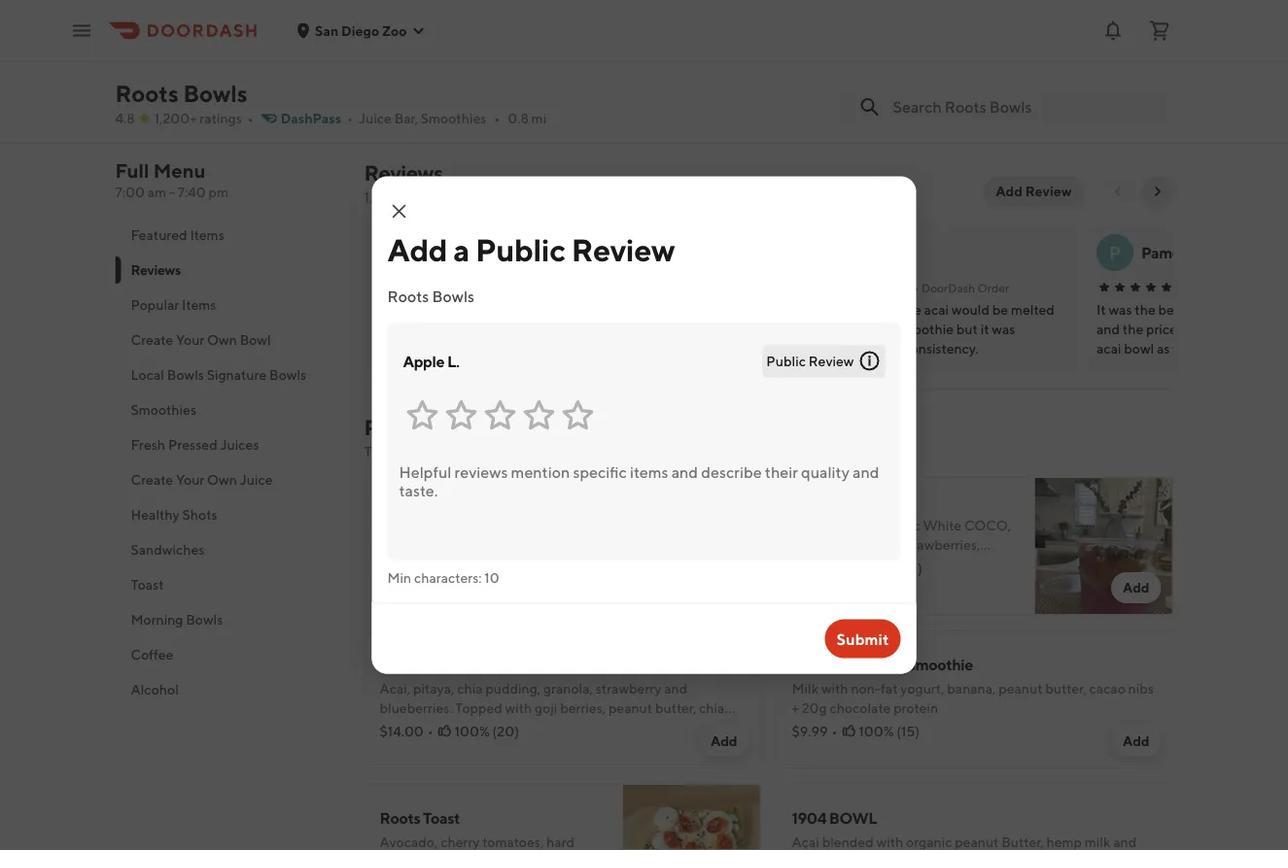 Task type: vqa. For each thing, say whether or not it's contained in the screenshot.
rightmost Roots Toast
yes



Task type: describe. For each thing, give the bounding box(es) containing it.
apple l.
[[403, 352, 459, 371]]

store
[[704, 444, 735, 460]]

signature
[[207, 367, 267, 383]]

with inside hillcrest bowl acai, pitaya, chia pudding, granola, strawberry and blueberries. topped with goji berries, peanut butter, chia seeds, hemp seeds, organic shredded coconut and agave.
[[505, 700, 532, 716]]

0 vertical spatial 1,200+
[[154, 110, 197, 126]]

butter, inside chunky monkey smoothie milk with non-fat yogurt, banana, peanut butter, cacao nibs + 20g chocolate protein
[[1045, 681, 1087, 697]]

create your own bowl $14.00
[[368, 63, 480, 125]]

create for create your own bowl
[[131, 332, 173, 348]]

fat
[[881, 681, 898, 697]]

bowl inside hillcrest bowl acai, pitaya, chia pudding, granola, strawberry and blueberries. topped with goji berries, peanut butter, chia seeds, hemp seeds, organic shredded coconut and agave.
[[440, 656, 474, 674]]

(20)
[[492, 724, 519, 740]]

san diego zoo button
[[296, 22, 426, 38]]

with inside chunky monkey smoothie milk with non-fat yogurt, banana, peanut butter, cacao nibs + 20g chocolate protein
[[821, 681, 848, 697]]

flu buster juice $9.99
[[1136, 63, 1245, 104]]

$14.00 #1 most liked
[[380, 541, 464, 580]]

toast button
[[115, 568, 341, 603]]

0 horizontal spatial $9.99
[[792, 724, 828, 740]]

$9.99 inside roots smoothie $9.99
[[829, 88, 865, 104]]

fresh pressed juices
[[131, 437, 259, 453]]

dishes
[[605, 444, 645, 460]]

$14.00 • for 100% (20)
[[380, 724, 433, 740]]

1 vertical spatial public
[[766, 353, 806, 369]]

100% for bowl
[[455, 724, 490, 740]]

strawberry
[[596, 681, 661, 697]]

open menu image
[[70, 19, 93, 42]]

$9.99 inside flu buster juice $9.99
[[1136, 88, 1172, 104]]

pamela
[[1141, 244, 1192, 262]]

popular items the most commonly ordered items and dishes from this store
[[364, 415, 735, 460]]

0 vertical spatial smoothies
[[421, 110, 486, 126]]

c
[[569, 244, 581, 262]]

ordered
[[491, 444, 540, 460]]

roots toast button
[[671, 0, 825, 118]]

submit
[[837, 630, 889, 648]]

smoothies button
[[115, 393, 341, 428]]

• left 0.8 at the top left of page
[[494, 110, 500, 126]]

roots inside roots toast "button"
[[675, 63, 716, 81]]

your for juice
[[176, 472, 204, 488]]

1,200+ inside 'reviews 1,200+ ratings • 21 public reviews'
[[364, 189, 407, 205]]

juice bar, smoothies • 0.8 mi
[[359, 110, 547, 126]]

pressed
[[168, 437, 217, 453]]

butter, inside hillcrest bowl acai, pitaya, chia pudding, granola, strawberry and blueberries. topped with goji berries, peanut butter, chia seeds, hemp seeds, organic shredded coconut and agave.
[[655, 700, 696, 716]]

pudding,
[[486, 681, 541, 697]]

roots toast inside "button"
[[675, 63, 755, 81]]

your for bowl
[[176, 332, 204, 348]]

the
[[364, 444, 387, 460]]

0 horizontal spatial roots bowls
[[115, 79, 247, 107]]

tanya c
[[526, 244, 581, 262]]

featured
[[131, 227, 187, 243]]

previous image
[[1111, 184, 1126, 199]]

nibs
[[1128, 681, 1154, 697]]

full
[[115, 159, 149, 182]]

non-
[[851, 681, 881, 697]]

bowl inside 'button'
[[565, 63, 599, 81]]

hill
[[1041, 63, 1064, 81]]

pamela l
[[1141, 244, 1203, 262]]

create for create your own juice
[[131, 472, 173, 488]]

juices
[[220, 437, 259, 453]]

popular for popular items
[[131, 297, 179, 313]]

local bowls signature bowls button
[[115, 358, 341, 393]]

berries,
[[560, 700, 606, 716]]

• left doordash
[[914, 281, 919, 295]]

full menu 7:00 am - 7:40 pm
[[115, 159, 229, 200]]

add inside button
[[996, 183, 1023, 199]]

most
[[390, 444, 421, 460]]

morning bowls
[[131, 612, 223, 628]]

(66)
[[896, 560, 922, 577]]

1 horizontal spatial 4.8
[[399, 263, 427, 286]]

roots inside roots smoothie $9.99
[[829, 63, 869, 81]]

1 horizontal spatial chia
[[699, 700, 725, 716]]

of 5 stars
[[390, 324, 436, 337]]

0 vertical spatial ratings
[[200, 110, 242, 126]]

$9.99 •
[[792, 724, 838, 740]]

roots inside add a public review dialog
[[387, 287, 429, 305]]

featured items
[[131, 227, 224, 243]]

items for featured items
[[190, 227, 224, 243]]

• right dashpass
[[347, 110, 353, 126]]

#1
[[380, 564, 395, 580]]

+
[[792, 700, 799, 716]]

bowl for create your own bowl
[[494, 512, 528, 530]]

1904
[[792, 809, 826, 828]]

$14.00 inside $14.00 #1 most liked
[[380, 541, 424, 557]]

menu
[[153, 159, 206, 182]]

$14.00 inside create your own bowl $14.00
[[368, 109, 412, 125]]

reviews
[[520, 189, 566, 205]]

granola,
[[543, 681, 593, 697]]

most
[[397, 564, 428, 580]]

order
[[977, 281, 1009, 295]]

organic
[[501, 720, 547, 736]]

Item Search search field
[[893, 96, 1157, 118]]

1 vertical spatial juice
[[359, 110, 392, 126]]

items for popular items
[[182, 297, 216, 313]]

san
[[315, 22, 339, 38]]

yogurt,
[[901, 681, 944, 697]]

alcohol
[[131, 682, 179, 698]]

roots bowl
[[522, 63, 599, 81]]

• left dashpass
[[248, 110, 253, 126]]

milk
[[792, 681, 819, 697]]

bar,
[[394, 110, 418, 126]]

mi
[[531, 110, 547, 126]]

popular items
[[131, 297, 216, 313]]

own for create your own bowl
[[463, 512, 492, 530]]

commonly
[[424, 444, 488, 460]]

roots inside roots bowl 'button'
[[522, 63, 562, 81]]

5
[[403, 324, 410, 337]]

create your own bowl
[[131, 332, 271, 348]]

roots bowl image
[[1035, 477, 1173, 615]]

1 horizontal spatial toast
[[423, 809, 460, 828]]

toast inside "button"
[[718, 63, 755, 81]]

healthy shots button
[[115, 498, 341, 533]]

create your own bowl image
[[623, 477, 761, 615]]

your for create your own bowl
[[429, 512, 460, 530]]

reviews link
[[364, 160, 443, 186]]

1 seeds, from the left
[[380, 720, 418, 736]]

• left 96%
[[840, 560, 845, 577]]

am
[[148, 184, 166, 200]]

l.
[[447, 352, 459, 371]]

own for juice
[[207, 472, 237, 488]]

healthy
[[131, 507, 180, 523]]

juice inside button
[[240, 472, 273, 488]]

create your own juice
[[131, 472, 273, 488]]

coconut
[[611, 720, 662, 736]]

notification bell image
[[1101, 19, 1125, 42]]

morning bowls button
[[115, 603, 341, 638]]

popular for popular items the most commonly ordered items and dishes from this store
[[364, 415, 438, 440]]

local bowls signature bowls
[[131, 367, 306, 383]]

morning
[[131, 612, 183, 628]]

create your own juice button
[[115, 463, 341, 498]]

goji
[[535, 700, 557, 716]]

public review
[[766, 353, 854, 369]]

$14.00 down blueberries.
[[380, 724, 424, 740]]

own for create your own bowl $14.00
[[451, 63, 480, 81]]

0.8
[[508, 110, 529, 126]]

review for public review
[[809, 353, 854, 369]]

0 items, open order cart image
[[1148, 19, 1171, 42]]



Task type: locate. For each thing, give the bounding box(es) containing it.
your up juice bar, smoothies • 0.8 mi
[[418, 63, 448, 81]]

96%
[[867, 560, 894, 577]]

juice inside flu buster juice $9.99
[[1209, 63, 1245, 81]]

2 horizontal spatial juice
[[1209, 63, 1245, 81]]

0 horizontal spatial 1,200+
[[154, 110, 197, 126]]

fresh pressed juices button
[[115, 428, 341, 463]]

smoothies inside button
[[131, 402, 196, 418]]

1 own from the top
[[207, 332, 237, 348]]

protein
[[894, 700, 938, 716]]

0 horizontal spatial reviews
[[131, 262, 181, 278]]

juice left bar,
[[359, 110, 392, 126]]

roots bowls
[[115, 79, 247, 107], [387, 287, 474, 305]]

popular up most
[[364, 415, 438, 440]]

1 horizontal spatial bowl
[[494, 512, 528, 530]]

chia
[[457, 681, 483, 697], [699, 700, 725, 716]]

items for popular items the most commonly ordered items and dishes from this store
[[442, 415, 494, 440]]

pm
[[209, 184, 229, 200]]

$14.00 up the reviews link
[[368, 109, 412, 125]]

0 vertical spatial your
[[418, 63, 448, 81]]

• left 21
[[454, 189, 460, 205]]

1 vertical spatial your
[[176, 472, 204, 488]]

0 vertical spatial bowl
[[368, 84, 401, 103]]

10
[[484, 570, 499, 586]]

1 horizontal spatial roots toast
[[675, 63, 755, 81]]

2 vertical spatial and
[[665, 720, 688, 736]]

juice down the juices
[[240, 472, 273, 488]]

own up local bowls signature bowls
[[207, 332, 237, 348]]

blueberries.
[[380, 700, 453, 716]]

shredded
[[549, 720, 608, 736]]

public
[[478, 189, 517, 205]]

create inside create your own bowl $14.00
[[368, 63, 415, 81]]

a
[[453, 232, 470, 268]]

popular inside button
[[131, 297, 179, 313]]

0 horizontal spatial 100%
[[455, 724, 490, 740]]

seeds,
[[380, 720, 418, 736], [459, 720, 498, 736]]

toast inside button
[[131, 577, 164, 593]]

ratings down the reviews link
[[409, 189, 452, 205]]

butter, up agave.
[[655, 700, 696, 716]]

roots toast
[[675, 63, 755, 81], [380, 809, 460, 828]]

100% (20)
[[455, 724, 519, 740]]

1 vertical spatial $14.00 •
[[380, 724, 433, 740]]

Helpful reviews mention specific items and describe their quality and taste. text field
[[387, 452, 901, 560]]

0 vertical spatial own
[[451, 63, 480, 81]]

20g
[[802, 700, 827, 716]]

$14.00 up most
[[380, 541, 424, 557]]

0 horizontal spatial toast
[[131, 577, 164, 593]]

peanut
[[999, 681, 1043, 697], [608, 700, 652, 716]]

0 horizontal spatial seeds,
[[380, 720, 418, 736]]

0 horizontal spatial roots toast
[[380, 809, 460, 828]]

0 vertical spatial your
[[176, 332, 204, 348]]

add review button
[[984, 176, 1083, 207]]

1 horizontal spatial $14.00 •
[[792, 560, 845, 577]]

1 vertical spatial 4.8
[[399, 263, 427, 286]]

buster
[[1161, 63, 1206, 81]]

0 vertical spatial public
[[475, 232, 565, 268]]

bowls inside add a public review dialog
[[432, 287, 474, 305]]

chocolate
[[830, 700, 891, 716]]

shots
[[182, 507, 217, 523]]

monkey
[[848, 656, 904, 674]]

reviews inside 'reviews 1,200+ ratings • 21 public reviews'
[[364, 160, 443, 186]]

1 vertical spatial peanut
[[608, 700, 652, 716]]

topped
[[455, 700, 502, 716]]

roots bowls up 1,200+ ratings •
[[115, 79, 247, 107]]

0 vertical spatial roots toast
[[675, 63, 755, 81]]

$14.00 • left 96%
[[792, 560, 845, 577]]

smoothies
[[421, 110, 486, 126], [131, 402, 196, 418]]

with up the organic
[[505, 700, 532, 716]]

seeds, down topped
[[459, 720, 498, 736]]

1 horizontal spatial reviews
[[364, 160, 443, 186]]

1 vertical spatial chia
[[699, 700, 725, 716]]

diego
[[341, 22, 379, 38]]

1 vertical spatial roots toast
[[380, 809, 460, 828]]

and inside "popular items the most commonly ordered items and dishes from this store"
[[579, 444, 603, 460]]

chia up agave.
[[699, 700, 725, 716]]

your down popular items
[[176, 332, 204, 348]]

0 horizontal spatial review
[[571, 232, 675, 268]]

ratings inside 'reviews 1,200+ ratings • 21 public reviews'
[[409, 189, 452, 205]]

1 horizontal spatial seeds,
[[459, 720, 498, 736]]

reviews down featured
[[131, 262, 181, 278]]

peanut inside chunky monkey smoothie milk with non-fat yogurt, banana, peanut butter, cacao nibs + 20g chocolate protein
[[999, 681, 1043, 697]]

0 vertical spatial peanut
[[999, 681, 1043, 697]]

1 vertical spatial and
[[664, 681, 688, 697]]

1,200+ down the reviews link
[[364, 189, 407, 205]]

0 horizontal spatial with
[[505, 700, 532, 716]]

add a public review dialog
[[372, 176, 916, 674]]

and left agave.
[[665, 720, 688, 736]]

0 vertical spatial reviews
[[364, 160, 443, 186]]

own down fresh pressed juices button
[[207, 472, 237, 488]]

4.8 left a
[[399, 263, 427, 286]]

1 vertical spatial your
[[429, 512, 460, 530]]

bowls inside morning bowls button
[[186, 612, 223, 628]]

healthy shots
[[131, 507, 217, 523]]

review for add review
[[1025, 183, 1072, 199]]

with up 20g
[[821, 681, 848, 697]]

1 vertical spatial smoothie
[[907, 656, 973, 674]]

roots bowls up stars
[[387, 287, 474, 305]]

smoothies right bar,
[[421, 110, 486, 126]]

review inside the add review button
[[1025, 183, 1072, 199]]

0 vertical spatial butter,
[[1045, 681, 1087, 697]]

doordash
[[921, 281, 975, 295]]

hemp
[[421, 720, 457, 736]]

2 vertical spatial toast
[[423, 809, 460, 828]]

seeds, down blueberries.
[[380, 720, 418, 736]]

1 horizontal spatial public
[[766, 353, 806, 369]]

add review
[[996, 183, 1072, 199]]

p
[[1109, 242, 1121, 263]]

create your own bowl
[[380, 512, 528, 530]]

1 horizontal spatial ratings
[[409, 189, 452, 205]]

add a public review
[[387, 232, 675, 268]]

1904 bowl
[[792, 809, 877, 828]]

chunky monkey smoothie milk with non-fat yogurt, banana, peanut butter, cacao nibs + 20g chocolate protein
[[792, 656, 1154, 716]]

stars
[[412, 324, 436, 337]]

0 vertical spatial smoothie
[[872, 63, 939, 81]]

0 horizontal spatial bowl
[[368, 84, 401, 103]]

your down pressed
[[176, 472, 204, 488]]

flu
[[1136, 63, 1158, 81]]

2 horizontal spatial review
[[1025, 183, 1072, 199]]

reviews for reviews 1,200+ ratings • 21 public reviews
[[364, 160, 443, 186]]

1 vertical spatial own
[[463, 512, 492, 530]]

create down zoo
[[368, 63, 415, 81]]

next image
[[1150, 184, 1165, 199]]

peanut down strawberry in the bottom of the page
[[608, 700, 652, 716]]

1 vertical spatial roots bowls
[[387, 287, 474, 305]]

bowl inside bankers hill bowl $14.00
[[1067, 63, 1101, 81]]

2 your from the top
[[176, 472, 204, 488]]

0 vertical spatial juice
[[1209, 63, 1245, 81]]

smoothie inside chunky monkey smoothie milk with non-fat yogurt, banana, peanut butter, cacao nibs + 20g chocolate protein
[[907, 656, 973, 674]]

bowl for create your own bowl $14.00
[[368, 84, 401, 103]]

of
[[390, 324, 401, 337]]

1 vertical spatial with
[[505, 700, 532, 716]]

acai,
[[380, 681, 410, 697]]

create inside "button"
[[131, 332, 173, 348]]

items inside "popular items the most commonly ordered items and dishes from this store"
[[442, 415, 494, 440]]

$14.00 • for 96% (66)
[[792, 560, 845, 577]]

1 horizontal spatial peanut
[[999, 681, 1043, 697]]

1 vertical spatial smoothies
[[131, 402, 196, 418]]

create for create your own bowl $14.00
[[368, 63, 415, 81]]

1 horizontal spatial roots bowls
[[387, 287, 474, 305]]

bowls right the signature
[[269, 367, 306, 383]]

1 horizontal spatial juice
[[359, 110, 392, 126]]

own up 10
[[463, 512, 492, 530]]

bankers hill bowl $14.00
[[982, 63, 1101, 104]]

1 vertical spatial 1,200+
[[364, 189, 407, 205]]

create inside button
[[131, 472, 173, 488]]

bowls right local
[[167, 367, 204, 383]]

1 vertical spatial items
[[182, 297, 216, 313]]

$9.99
[[829, 88, 865, 104], [1136, 88, 1172, 104], [792, 724, 828, 740]]

1 horizontal spatial popular
[[364, 415, 438, 440]]

smoothie inside roots smoothie $9.99
[[872, 63, 939, 81]]

reviews up close add a public review icon
[[364, 160, 443, 186]]

0 vertical spatial popular
[[131, 297, 179, 313]]

0 vertical spatial and
[[579, 444, 603, 460]]

1 horizontal spatial with
[[821, 681, 848, 697]]

bowl inside "button"
[[240, 332, 271, 348]]

0 horizontal spatial popular
[[131, 297, 179, 313]]

sandwiches
[[131, 542, 205, 558]]

items up commonly at the bottom left of the page
[[442, 415, 494, 440]]

own up juice bar, smoothies • 0.8 mi
[[451, 63, 480, 81]]

1 horizontal spatial 1,200+
[[364, 189, 407, 205]]

• down blueberries.
[[428, 724, 433, 740]]

1 horizontal spatial 100%
[[859, 724, 894, 740]]

featured items button
[[115, 218, 341, 253]]

$14.00
[[982, 88, 1026, 104], [368, 109, 412, 125], [380, 541, 424, 557], [792, 560, 836, 577], [380, 724, 424, 740]]

juice right buster
[[1209, 63, 1245, 81]]

sandwiches button
[[115, 533, 341, 568]]

1 horizontal spatial review
[[809, 353, 854, 369]]

popular inside "popular items the most commonly ordered items and dishes from this store"
[[364, 415, 438, 440]]

0 vertical spatial toast
[[718, 63, 755, 81]]

bowl up 10
[[494, 512, 528, 530]]

1 vertical spatial butter,
[[655, 700, 696, 716]]

$14.00 down bankers
[[982, 88, 1026, 104]]

1 horizontal spatial butter,
[[1045, 681, 1087, 697]]

2 seeds, from the left
[[459, 720, 498, 736]]

butter, left cacao
[[1045, 681, 1087, 697]]

2 horizontal spatial $9.99
[[1136, 88, 1172, 104]]

bowls
[[183, 79, 247, 107], [432, 287, 474, 305], [167, 367, 204, 383], [269, 367, 306, 383], [186, 612, 223, 628]]

peanut right the banana,
[[999, 681, 1043, 697]]

smoothies up fresh
[[131, 402, 196, 418]]

ratings up the menu
[[200, 110, 242, 126]]

1 vertical spatial bowl
[[494, 512, 528, 530]]

$14.00 inside bankers hill bowl $14.00
[[982, 88, 1026, 104]]

1,200+ up the menu
[[154, 110, 197, 126]]

2 vertical spatial review
[[809, 353, 854, 369]]

2 horizontal spatial toast
[[718, 63, 755, 81]]

bankers
[[982, 63, 1038, 81]]

cacao
[[1089, 681, 1126, 697]]

(15)
[[897, 724, 920, 740]]

0 horizontal spatial juice
[[240, 472, 273, 488]]

banana,
[[947, 681, 996, 697]]

1,200+ ratings •
[[154, 110, 253, 126]]

0 vertical spatial roots bowls
[[115, 79, 247, 107]]

2 own from the top
[[207, 472, 237, 488]]

coffee button
[[115, 638, 341, 673]]

0 vertical spatial 4.8
[[115, 110, 135, 126]]

0 vertical spatial with
[[821, 681, 848, 697]]

•
[[248, 110, 253, 126], [347, 110, 353, 126], [494, 110, 500, 126], [454, 189, 460, 205], [914, 281, 919, 295], [840, 560, 845, 577], [428, 724, 433, 740], [832, 724, 838, 740]]

own for bowl
[[207, 332, 237, 348]]

1 100% from the left
[[455, 724, 490, 740]]

agave.
[[691, 720, 731, 736]]

this
[[679, 444, 701, 460]]

own inside create your own bowl $14.00
[[451, 63, 480, 81]]

0 horizontal spatial butter,
[[655, 700, 696, 716]]

0 horizontal spatial 4.8
[[115, 110, 135, 126]]

0 horizontal spatial peanut
[[608, 700, 652, 716]]

your for create your own bowl $14.00
[[418, 63, 448, 81]]

your up $14.00 #1 most liked
[[429, 512, 460, 530]]

your
[[176, 332, 204, 348], [176, 472, 204, 488]]

• down chocolate
[[832, 724, 838, 740]]

apple
[[403, 352, 444, 371]]

• doordash order
[[914, 281, 1009, 295]]

• inside 'reviews 1,200+ ratings • 21 public reviews'
[[454, 189, 460, 205]]

7:40
[[178, 184, 206, 200]]

own
[[207, 332, 237, 348], [207, 472, 237, 488]]

characters:
[[414, 570, 482, 586]]

7:00
[[115, 184, 145, 200]]

reviews for reviews
[[131, 262, 181, 278]]

0 horizontal spatial public
[[475, 232, 565, 268]]

bowls up 1,200+ ratings •
[[183, 79, 247, 107]]

$14.00 left 96%
[[792, 560, 836, 577]]

1 vertical spatial reviews
[[131, 262, 181, 278]]

roots bowl button
[[518, 0, 671, 118]]

1,200+
[[154, 110, 197, 126], [364, 189, 407, 205]]

100% (15)
[[859, 724, 920, 740]]

bowl up bar,
[[368, 84, 401, 103]]

100% down topped
[[455, 724, 490, 740]]

0 vertical spatial chia
[[457, 681, 483, 697]]

100% down chocolate
[[859, 724, 894, 740]]

0 horizontal spatial smoothies
[[131, 402, 196, 418]]

create up healthy
[[131, 472, 173, 488]]

bowl
[[829, 809, 877, 828]]

own inside "button"
[[207, 332, 237, 348]]

roots bowls inside add a public review dialog
[[387, 287, 474, 305]]

96% (66)
[[867, 560, 922, 577]]

1 horizontal spatial smoothies
[[421, 110, 486, 126]]

bowls down toast button
[[186, 612, 223, 628]]

2 vertical spatial juice
[[240, 472, 273, 488]]

1 horizontal spatial $9.99
[[829, 88, 865, 104]]

0 vertical spatial items
[[190, 227, 224, 243]]

bowl inside create your own bowl $14.00
[[368, 84, 401, 103]]

your inside button
[[176, 472, 204, 488]]

create up $14.00 #1 most liked
[[380, 512, 427, 530]]

2 100% from the left
[[859, 724, 894, 740]]

1 vertical spatial own
[[207, 472, 237, 488]]

popular up create your own bowl
[[131, 297, 179, 313]]

reviews 1,200+ ratings • 21 public reviews
[[364, 160, 566, 205]]

0 vertical spatial review
[[1025, 183, 1072, 199]]

0 vertical spatial $14.00 •
[[792, 560, 845, 577]]

0 vertical spatial own
[[207, 332, 237, 348]]

fresh
[[131, 437, 165, 453]]

peanut inside hillcrest bowl acai, pitaya, chia pudding, granola, strawberry and blueberries. topped with goji berries, peanut butter, chia seeds, hemp seeds, organic shredded coconut and agave.
[[608, 700, 652, 716]]

coffee
[[131, 647, 173, 663]]

1 your from the top
[[176, 332, 204, 348]]

reviews
[[364, 160, 443, 186], [131, 262, 181, 278]]

create up local
[[131, 332, 173, 348]]

bowls up stars
[[432, 287, 474, 305]]

and right strawberry in the bottom of the page
[[664, 681, 688, 697]]

4.8 up full on the left of the page
[[115, 110, 135, 126]]

2 vertical spatial items
[[442, 415, 494, 440]]

1 vertical spatial popular
[[364, 415, 438, 440]]

alcohol button
[[115, 673, 341, 708]]

items down pm
[[190, 227, 224, 243]]

butter,
[[1045, 681, 1087, 697], [655, 700, 696, 716]]

your inside "button"
[[176, 332, 204, 348]]

100%
[[455, 724, 490, 740], [859, 724, 894, 740]]

and right items
[[579, 444, 603, 460]]

your inside create your own bowl $14.00
[[418, 63, 448, 81]]

items up create your own bowl
[[182, 297, 216, 313]]

1 vertical spatial toast
[[131, 577, 164, 593]]

1 vertical spatial review
[[571, 232, 675, 268]]

chia up topped
[[457, 681, 483, 697]]

roots toast image
[[623, 785, 761, 851]]

0 horizontal spatial chia
[[457, 681, 483, 697]]

100% for monkey
[[859, 724, 894, 740]]

add inside dialog
[[387, 232, 447, 268]]

$14.00 • down blueberries.
[[380, 724, 433, 740]]

close add a public review image
[[387, 200, 411, 223]]

own inside button
[[207, 472, 237, 488]]

create for create your own bowl
[[380, 512, 427, 530]]

0 horizontal spatial $14.00 •
[[380, 724, 433, 740]]

items
[[543, 444, 577, 460]]

1 vertical spatial ratings
[[409, 189, 452, 205]]



